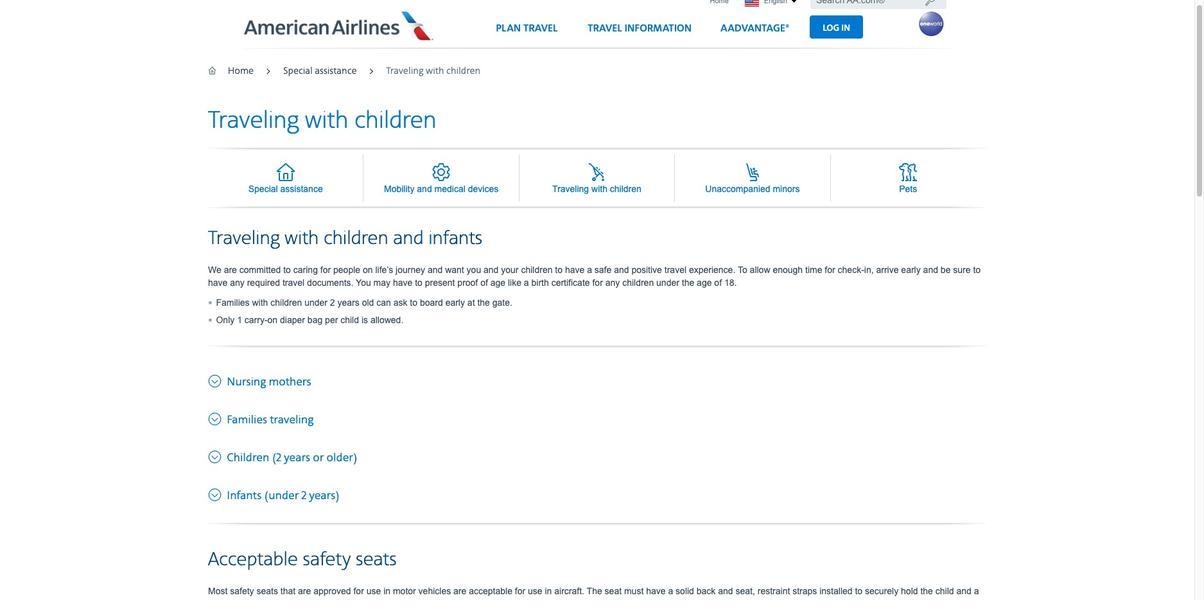 Task type: describe. For each thing, give the bounding box(es) containing it.
nursing mothers link
[[208, 371, 311, 390]]

journey
[[396, 265, 425, 275]]

traveling with children main content
[[208, 106, 987, 600]]

traveling with children and infants
[[208, 227, 483, 250]]

0 vertical spatial aircraft.
[[555, 586, 585, 596]]

travel information
[[588, 22, 692, 35]]

18.
[[725, 277, 737, 288]]

solid
[[676, 586, 695, 596]]

american airlines - homepage image
[[244, 11, 435, 40]]

for right time
[[825, 265, 836, 275]]

vehicles
[[419, 586, 451, 596]]

families traveling link
[[208, 409, 314, 428]]

we
[[208, 265, 222, 275]]

in,
[[865, 265, 874, 275]]

back
[[697, 586, 716, 596]]

to inside most safety seats that are approved for use in motor vehicles are acceptable for use in aircraft. the seat must have a solid back and seat, restraint straps installed to securely hold the child and a label indicating approval for use on an aircraft.
[[856, 586, 863, 596]]

0 horizontal spatial 2
[[302, 489, 307, 503]]

are inside 'we are committed to caring for people on life's journey and want you and your children to have a safe and positive travel experience. to allow enough time for check-in, arrive early and be sure to have any required travel documents. you may have to present proof of age like a birth certificate for any children under the age of 18.'
[[224, 265, 237, 275]]

the
[[587, 586, 603, 596]]

2 any from the left
[[606, 277, 620, 288]]

devices
[[468, 184, 499, 194]]

may
[[374, 277, 391, 288]]

and right you
[[484, 265, 499, 275]]

seats for acceptable safety seats
[[356, 548, 397, 572]]

nursing mothers
[[227, 375, 311, 389]]

straps
[[793, 586, 818, 596]]

label
[[208, 599, 227, 600]]

seat,
[[736, 586, 756, 596]]

special inside traveling with children main content
[[249, 184, 278, 194]]

approved
[[314, 586, 351, 596]]

travel inside dropdown button
[[524, 22, 558, 35]]

on inside most safety seats that are approved for use in motor vehicles are acceptable for use in aircraft. the seat must have a solid back and seat, restraint straps installed to securely hold the child and a label indicating approval for use on an aircraft.
[[337, 599, 347, 600]]

bag
[[308, 315, 323, 325]]

positive
[[632, 265, 662, 275]]

enough
[[773, 265, 803, 275]]

aadvantage®
[[721, 22, 790, 35]]

arrive
[[877, 265, 899, 275]]

travel inside dropdown button
[[588, 22, 622, 35]]

(under
[[264, 489, 299, 503]]

installed
[[820, 586, 853, 596]]

is
[[362, 315, 368, 325]]

1 horizontal spatial are
[[298, 586, 311, 596]]

and right hold
[[957, 586, 972, 596]]

families for families with children under 2 years old can ask to board early at the gate.
[[216, 297, 250, 308]]

1 age from the left
[[491, 277, 506, 288]]

allowed.
[[371, 315, 404, 325]]

years)
[[309, 489, 340, 503]]

2 horizontal spatial are
[[454, 586, 467, 596]]

acceptable safety seats
[[208, 548, 397, 572]]

for right acceptable
[[515, 586, 526, 596]]

1
[[237, 315, 242, 325]]

pets
[[900, 184, 918, 194]]

on inside 'we are committed to caring for people on life's journey and want you and your children to have a safe and positive travel experience. to allow enough time for check-in, arrive early and be sure to have any required travel documents. you may have to present proof of age like a birth certificate for any children under the age of 18.'
[[363, 265, 373, 275]]

log in
[[823, 22, 851, 33]]

log
[[823, 22, 840, 33]]

2 vertical spatial traveling with children
[[553, 184, 642, 194]]

2 horizontal spatial use
[[528, 586, 543, 596]]

infants (under 2 years)
[[227, 489, 340, 503]]

certificate
[[552, 277, 590, 288]]

you
[[467, 265, 481, 275]]

home link
[[228, 65, 254, 77]]

information
[[625, 22, 692, 35]]

in inside navigation
[[842, 22, 851, 33]]

pets link
[[831, 154, 987, 202]]

we are committed to caring for people on life's journey and want you and your children to have a safe and positive travel experience. to allow enough time for check-in, arrive early and be sure to have any required travel documents. you may have to present proof of age like a birth certificate for any children under the age of 18.
[[208, 265, 981, 288]]

ask
[[394, 297, 408, 308]]

safe
[[595, 265, 612, 275]]

your
[[501, 265, 519, 275]]

documents.
[[307, 277, 354, 288]]

infants
[[227, 489, 262, 503]]

0 horizontal spatial on
[[268, 315, 278, 325]]

0 horizontal spatial use
[[320, 599, 335, 600]]

home
[[228, 65, 254, 77]]

that
[[281, 586, 296, 596]]

children
[[227, 451, 269, 465]]

1 vertical spatial special assistance link
[[208, 154, 364, 202]]

indicating
[[230, 599, 268, 600]]

plan travel button
[[485, 17, 570, 48]]

caring
[[294, 265, 318, 275]]

1 horizontal spatial in
[[545, 586, 552, 596]]

early inside 'we are committed to caring for people on life's journey and want you and your children to have a safe and positive travel experience. to allow enough time for check-in, arrive early and be sure to have any required travel documents. you may have to present proof of age like a birth certificate for any children under the age of 18.'
[[902, 265, 921, 275]]

an
[[350, 599, 360, 600]]

Search AA.com® search field
[[811, 0, 947, 9]]

the inside most safety seats that are approved for use in motor vehicles are acceptable for use in aircraft. the seat must have a solid back and seat, restraint straps installed to securely hold the child and a label indicating approval for use on an aircraft.
[[921, 586, 934, 596]]

1 vertical spatial under
[[305, 297, 328, 308]]

1 vertical spatial traveling with children
[[208, 106, 437, 135]]

children (2 years or older)
[[227, 451, 358, 465]]

mobility and medical devices
[[384, 184, 499, 194]]

expand image for infants
[[208, 485, 224, 502]]

families with children under 2 years old can ask to board early at the gate.
[[216, 297, 513, 308]]

per
[[325, 315, 338, 325]]

traveling
[[270, 413, 314, 427]]

restraint
[[758, 586, 791, 596]]

nursing
[[227, 375, 266, 389]]

main navigation navigation
[[485, 15, 864, 48]]

aadvantage® button
[[709, 17, 802, 48]]

unaccompanied minors link
[[675, 154, 831, 202]]

seats for most safety seats that are approved for use in motor vehicles are acceptable for use in aircraft. the seat must have a solid back and seat, restraint straps installed to securely hold the child and a label indicating approval for use on an aircraft.
[[257, 586, 278, 596]]

special assistance inside traveling with children main content
[[249, 184, 323, 194]]

can
[[377, 297, 391, 308]]

1 vertical spatial years
[[284, 451, 310, 465]]

0 horizontal spatial aircraft.
[[362, 599, 392, 600]]

want
[[445, 265, 464, 275]]

(2
[[272, 451, 282, 465]]

securely
[[866, 586, 899, 596]]

have down journey
[[393, 277, 413, 288]]

mothers
[[269, 375, 311, 389]]

18 image
[[925, 0, 937, 7]]



Task type: locate. For each thing, give the bounding box(es) containing it.
are right we
[[224, 265, 237, 275]]

0 horizontal spatial in
[[384, 586, 391, 596]]

0 horizontal spatial under
[[305, 297, 328, 308]]

and right safe
[[614, 265, 629, 275]]

and right back in the right bottom of the page
[[719, 586, 734, 596]]

0 vertical spatial early
[[902, 265, 921, 275]]

years
[[338, 297, 360, 308], [284, 451, 310, 465]]

0 vertical spatial seats
[[356, 548, 397, 572]]

and up journey
[[393, 227, 424, 250]]

expand image inside infants (under 2 years) link
[[208, 485, 224, 502]]

traveling
[[387, 65, 424, 77], [208, 106, 299, 135], [553, 184, 589, 194], [208, 227, 280, 250]]

0 vertical spatial special assistance
[[283, 65, 357, 77]]

be
[[941, 265, 951, 275]]

birth
[[532, 277, 549, 288]]

children (2 years or older) link
[[208, 447, 358, 466]]

under down positive on the top right of the page
[[657, 277, 680, 288]]

travel information button
[[577, 17, 704, 48]]

aircraft. right an
[[362, 599, 392, 600]]

mobility and medical devices link
[[364, 154, 520, 202]]

1 vertical spatial 2
[[302, 489, 307, 503]]

2 age from the left
[[697, 277, 712, 288]]

travel down "caring"
[[283, 277, 305, 288]]

acceptable
[[469, 586, 513, 596]]

0 horizontal spatial years
[[284, 451, 310, 465]]

years left old
[[338, 297, 360, 308]]

child right hold
[[936, 586, 955, 596]]

1 any from the left
[[230, 277, 245, 288]]

child left is
[[341, 315, 359, 325]]

of
[[481, 277, 488, 288], [715, 277, 722, 288]]

travel
[[524, 22, 558, 35], [588, 22, 622, 35]]

with
[[426, 65, 444, 77], [305, 106, 349, 135], [592, 184, 608, 194], [285, 227, 319, 250], [252, 297, 268, 308]]

1 horizontal spatial age
[[697, 277, 712, 288]]

use down "approved"
[[320, 599, 335, 600]]

motor
[[393, 586, 416, 596]]

0 vertical spatial traveling with children
[[387, 65, 481, 77]]

board
[[420, 297, 443, 308]]

1 vertical spatial families
[[227, 413, 267, 427]]

1 horizontal spatial early
[[902, 265, 921, 275]]

2
[[330, 297, 335, 308], [302, 489, 307, 503]]

1 horizontal spatial travel
[[665, 265, 687, 275]]

early right arrive
[[902, 265, 921, 275]]

0 vertical spatial the
[[682, 277, 695, 288]]

early left at
[[446, 297, 465, 308]]

child inside most safety seats that are approved for use in motor vehicles are acceptable for use in aircraft. the seat must have a solid back and seat, restraint straps installed to securely hold the child and a label indicating approval for use on an aircraft.
[[936, 586, 955, 596]]

1 travel from the left
[[524, 22, 558, 35]]

under inside 'we are committed to caring for people on life's journey and want you and your children to have a safe and positive travel experience. to allow enough time for check-in, arrive early and be sure to have any required travel documents. you may have to present proof of age like a birth certificate for any children under the age of 18.'
[[657, 277, 680, 288]]

1 horizontal spatial special
[[283, 65, 313, 77]]

to right sure
[[974, 265, 981, 275]]

2 of from the left
[[715, 277, 722, 288]]

0 horizontal spatial seats
[[257, 586, 278, 596]]

and up present
[[428, 265, 443, 275]]

1 horizontal spatial of
[[715, 277, 722, 288]]

0 horizontal spatial travel
[[283, 277, 305, 288]]

0 vertical spatial child
[[341, 315, 359, 325]]

0 vertical spatial special assistance link
[[283, 65, 357, 77]]

seats up indicating
[[257, 586, 278, 596]]

0 horizontal spatial child
[[341, 315, 359, 325]]

under up bag
[[305, 297, 328, 308]]

oneworld link opens in a new window image
[[919, 11, 945, 37]]

are right 'that'
[[298, 586, 311, 596]]

must
[[625, 586, 644, 596]]

1 horizontal spatial safety
[[303, 548, 351, 572]]

life's
[[376, 265, 393, 275]]

approval
[[270, 599, 305, 600]]

1 horizontal spatial use
[[367, 586, 381, 596]]

1 expand image from the top
[[208, 409, 224, 427]]

and
[[417, 184, 432, 194], [393, 227, 424, 250], [428, 265, 443, 275], [484, 265, 499, 275], [614, 265, 629, 275], [924, 265, 939, 275], [719, 586, 734, 596], [957, 586, 972, 596]]

any
[[230, 277, 245, 288], [606, 277, 620, 288]]

3 expand image from the top
[[208, 485, 224, 502]]

acceptable
[[208, 548, 298, 572]]

1 vertical spatial early
[[446, 297, 465, 308]]

0 horizontal spatial special
[[249, 184, 278, 194]]

most safety seats that are approved for use in motor vehicles are acceptable for use in aircraft. the seat must have a solid back and seat, restraint straps installed to securely hold the child and a label indicating approval for use on an aircraft.
[[208, 586, 980, 600]]

1 horizontal spatial the
[[682, 277, 695, 288]]

in
[[842, 22, 851, 33], [384, 586, 391, 596], [545, 586, 552, 596]]

most
[[208, 586, 228, 596]]

0 horizontal spatial any
[[230, 277, 245, 288]]

assistance
[[315, 65, 357, 77], [281, 184, 323, 194]]

the down experience.
[[682, 277, 695, 288]]

have inside most safety seats that are approved for use in motor vehicles are acceptable for use in aircraft. the seat must have a solid back and seat, restraint straps installed to securely hold the child and a label indicating approval for use on an aircraft.
[[647, 586, 666, 596]]

0 horizontal spatial early
[[446, 297, 465, 308]]

are right vehicles
[[454, 586, 467, 596]]

to up certificate in the top left of the page
[[555, 265, 563, 275]]

traveling with children
[[387, 65, 481, 77], [208, 106, 437, 135], [553, 184, 642, 194]]

of left 18. in the top of the page
[[715, 277, 722, 288]]

2 horizontal spatial on
[[363, 265, 373, 275]]

expand image for children
[[208, 447, 224, 464]]

aircraft.
[[555, 586, 585, 596], [362, 599, 392, 600]]

0 vertical spatial years
[[338, 297, 360, 308]]

0 horizontal spatial travel
[[524, 22, 558, 35]]

to left "caring"
[[284, 265, 291, 275]]

any down committed
[[230, 277, 245, 288]]

1 horizontal spatial seats
[[356, 548, 397, 572]]

or
[[313, 451, 324, 465]]

gate.
[[493, 297, 513, 308]]

safety up indicating
[[230, 586, 254, 596]]

0 vertical spatial 2
[[330, 297, 335, 308]]

on up you
[[363, 265, 373, 275]]

the right hold
[[921, 586, 934, 596]]

of right proof
[[481, 277, 488, 288]]

2 vertical spatial expand image
[[208, 485, 224, 502]]

travel right plan
[[524, 22, 558, 35]]

1 vertical spatial expand image
[[208, 447, 224, 464]]

age left like
[[491, 277, 506, 288]]

expand image for families
[[208, 409, 224, 427]]

unaccompanied minors
[[706, 184, 800, 194]]

like
[[508, 277, 522, 288]]

to
[[738, 265, 748, 275]]

families down nursing in the left bottom of the page
[[227, 413, 267, 427]]

1 vertical spatial the
[[478, 297, 490, 308]]

to right the installed at the right bottom of the page
[[856, 586, 863, 596]]

expand image left infants
[[208, 485, 224, 502]]

experience.
[[689, 265, 736, 275]]

2 left years)
[[302, 489, 307, 503]]

seats inside most safety seats that are approved for use in motor vehicles are acceptable for use in aircraft. the seat must have a solid back and seat, restraint straps installed to securely hold the child and a label indicating approval for use on an aircraft.
[[257, 586, 278, 596]]

time
[[806, 265, 823, 275]]

traveling with children link
[[520, 154, 675, 202]]

in left the
[[545, 586, 552, 596]]

2 vertical spatial on
[[337, 599, 347, 600]]

1 horizontal spatial on
[[337, 599, 347, 600]]

1 of from the left
[[481, 277, 488, 288]]

the inside 'we are committed to caring for people on life's journey and want you and your children to have a safe and positive travel experience. to allow enough time for check-in, arrive early and be sure to have any required travel documents. you may have to present proof of age like a birth certificate for any children under the age of 18.'
[[682, 277, 695, 288]]

2 horizontal spatial in
[[842, 22, 851, 33]]

use right acceptable
[[528, 586, 543, 596]]

0 horizontal spatial are
[[224, 265, 237, 275]]

1 horizontal spatial child
[[936, 586, 955, 596]]

1 vertical spatial special
[[249, 184, 278, 194]]

travel right positive on the top right of the page
[[665, 265, 687, 275]]

0 vertical spatial special
[[283, 65, 313, 77]]

minors
[[773, 184, 800, 194]]

people
[[334, 265, 361, 275]]

have up certificate in the top left of the page
[[565, 265, 585, 275]]

2 expand image from the top
[[208, 447, 224, 464]]

have
[[565, 265, 585, 275], [208, 277, 228, 288], [393, 277, 413, 288], [647, 586, 666, 596]]

age down experience.
[[697, 277, 712, 288]]

for up the documents.
[[321, 265, 331, 275]]

and right mobility
[[417, 184, 432, 194]]

the
[[682, 277, 695, 288], [478, 297, 490, 308], [921, 586, 934, 596]]

travel left information
[[588, 22, 622, 35]]

0 vertical spatial on
[[363, 265, 373, 275]]

expand image left children
[[208, 447, 224, 464]]

present
[[425, 277, 455, 288]]

to down journey
[[415, 277, 423, 288]]

expand image down expand image
[[208, 409, 224, 427]]

1 vertical spatial aircraft.
[[362, 599, 392, 600]]

for down "approved"
[[307, 599, 318, 600]]

have down we
[[208, 277, 228, 288]]

and left be on the top right of page
[[924, 265, 939, 275]]

required
[[247, 277, 280, 288]]

1 horizontal spatial any
[[606, 277, 620, 288]]

safety inside most safety seats that are approved for use in motor vehicles are acceptable for use in aircraft. the seat must have a solid back and seat, restraint straps installed to securely hold the child and a label indicating approval for use on an aircraft.
[[230, 586, 254, 596]]

use left motor
[[367, 586, 381, 596]]

aircraft. left the
[[555, 586, 585, 596]]

expand image inside children (2 years or older) link
[[208, 447, 224, 464]]

1 vertical spatial on
[[268, 315, 278, 325]]

1 vertical spatial seats
[[257, 586, 278, 596]]

you
[[356, 277, 371, 288]]

families for families traveling
[[227, 413, 267, 427]]

1 vertical spatial special assistance
[[249, 184, 323, 194]]

expand image
[[208, 409, 224, 427], [208, 447, 224, 464], [208, 485, 224, 502]]

1 vertical spatial travel
[[283, 277, 305, 288]]

for
[[321, 265, 331, 275], [825, 265, 836, 275], [593, 277, 603, 288], [354, 586, 364, 596], [515, 586, 526, 596], [307, 599, 318, 600]]

for up an
[[354, 586, 364, 596]]

in left motor
[[384, 586, 391, 596]]

2 up per
[[330, 297, 335, 308]]

hold
[[902, 586, 919, 596]]

2 horizontal spatial the
[[921, 586, 934, 596]]

the right at
[[478, 297, 490, 308]]

families up "1"
[[216, 297, 250, 308]]

mobility
[[384, 184, 415, 194]]

to right ask
[[410, 297, 418, 308]]

0 horizontal spatial the
[[478, 297, 490, 308]]

for down safe
[[593, 277, 603, 288]]

allow
[[750, 265, 771, 275]]

carry-
[[245, 315, 268, 325]]

0 horizontal spatial safety
[[230, 586, 254, 596]]

medical
[[435, 184, 466, 194]]

unaccompanied
[[706, 184, 771, 194]]

expand image inside 'families traveling' link
[[208, 409, 224, 427]]

plan
[[496, 22, 521, 35]]

on left the diaper
[[268, 315, 278, 325]]

1 horizontal spatial aircraft.
[[555, 586, 585, 596]]

only 1 carry-on diaper bag per child is allowed.
[[216, 315, 404, 325]]

committed
[[240, 265, 281, 275]]

infants
[[429, 227, 483, 250]]

only
[[216, 315, 235, 325]]

1 horizontal spatial travel
[[588, 22, 622, 35]]

assistance inside traveling with children main content
[[281, 184, 323, 194]]

children inside traveling with children link
[[610, 184, 642, 194]]

safety for acceptable
[[303, 548, 351, 572]]

1 horizontal spatial under
[[657, 277, 680, 288]]

log in link
[[810, 15, 864, 38]]

any down safe
[[606, 277, 620, 288]]

safety for most
[[230, 586, 254, 596]]

0 horizontal spatial of
[[481, 277, 488, 288]]

have right must
[[647, 586, 666, 596]]

expand image
[[208, 371, 224, 389]]

0 vertical spatial families
[[216, 297, 250, 308]]

0 vertical spatial assistance
[[315, 65, 357, 77]]

sure
[[954, 265, 971, 275]]

1 horizontal spatial years
[[338, 297, 360, 308]]

on left an
[[337, 599, 347, 600]]

1 vertical spatial safety
[[230, 586, 254, 596]]

1 horizontal spatial 2
[[330, 297, 335, 308]]

0 vertical spatial travel
[[665, 265, 687, 275]]

special assistance link
[[283, 65, 357, 77], [208, 154, 364, 202]]

older)
[[327, 451, 358, 465]]

children
[[447, 65, 481, 77], [355, 106, 437, 135], [610, 184, 642, 194], [324, 227, 389, 250], [521, 265, 553, 275], [623, 277, 654, 288], [271, 297, 302, 308]]

age
[[491, 277, 506, 288], [697, 277, 712, 288]]

in right log
[[842, 22, 851, 33]]

check-
[[838, 265, 865, 275]]

families traveling
[[227, 413, 314, 427]]

seats
[[356, 548, 397, 572], [257, 586, 278, 596]]

2 vertical spatial the
[[921, 586, 934, 596]]

at
[[468, 297, 475, 308]]

0 horizontal spatial age
[[491, 277, 506, 288]]

proof
[[458, 277, 478, 288]]

old
[[362, 297, 374, 308]]

0 vertical spatial under
[[657, 277, 680, 288]]

2 travel from the left
[[588, 22, 622, 35]]

seats up motor
[[356, 548, 397, 572]]

years right '(2'
[[284, 451, 310, 465]]

0 vertical spatial expand image
[[208, 409, 224, 427]]

travel
[[665, 265, 687, 275], [283, 277, 305, 288]]

0 vertical spatial safety
[[303, 548, 351, 572]]

1 vertical spatial assistance
[[281, 184, 323, 194]]

infants (under 2 years) link
[[208, 485, 340, 504]]

and inside "link"
[[417, 184, 432, 194]]

safety up "approved"
[[303, 548, 351, 572]]

1 vertical spatial child
[[936, 586, 955, 596]]

click to change language and/or country / region image
[[792, 0, 797, 3]]



Task type: vqa. For each thing, say whether or not it's contained in the screenshot.
Pause Slideshow image at the left top of the page
no



